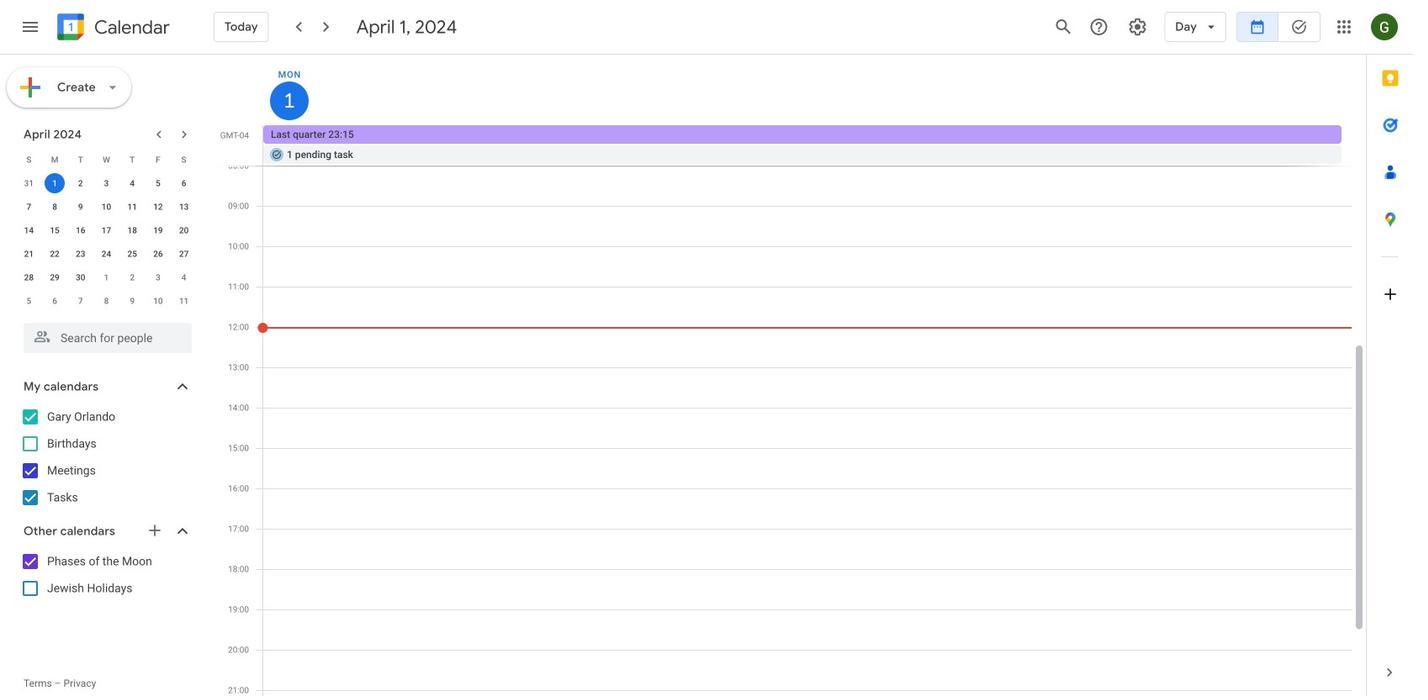Task type: locate. For each thing, give the bounding box(es) containing it.
april 2024 grid
[[16, 148, 197, 313]]

monday, april 1, today element
[[270, 82, 309, 120]]

grid
[[215, 55, 1367, 697]]

5 element
[[148, 173, 168, 194]]

22 element
[[45, 244, 65, 264]]

3 element
[[96, 173, 117, 194]]

may 7 element
[[71, 291, 91, 311]]

may 10 element
[[148, 291, 168, 311]]

row group
[[16, 172, 197, 313]]

2 element
[[71, 173, 91, 194]]

23 element
[[71, 244, 91, 264]]

1 horizontal spatial cell
[[263, 125, 1353, 166]]

21 element
[[19, 244, 39, 264]]

1 vertical spatial cell
[[42, 172, 68, 195]]

9 element
[[71, 197, 91, 217]]

11 element
[[122, 197, 142, 217]]

may 11 element
[[174, 291, 194, 311]]

main drawer image
[[20, 17, 40, 37]]

may 3 element
[[148, 268, 168, 288]]

29 element
[[45, 268, 65, 288]]

add other calendars image
[[146, 523, 163, 539]]

14 element
[[19, 221, 39, 241]]

may 8 element
[[96, 291, 117, 311]]

0 vertical spatial cell
[[263, 125, 1353, 166]]

0 horizontal spatial cell
[[42, 172, 68, 195]]

10 element
[[96, 197, 117, 217]]

tab list
[[1368, 55, 1414, 650]]

cell
[[263, 125, 1353, 166], [42, 172, 68, 195]]

may 2 element
[[122, 268, 142, 288]]

settings menu image
[[1128, 17, 1148, 37]]

24 element
[[96, 244, 117, 264]]

row
[[256, 125, 1367, 166], [16, 148, 197, 172], [16, 172, 197, 195], [16, 195, 197, 219], [16, 219, 197, 242], [16, 242, 197, 266], [16, 266, 197, 290], [16, 290, 197, 313]]

None search field
[[0, 316, 209, 353]]

may 4 element
[[174, 268, 194, 288]]

my calendars list
[[3, 404, 209, 512]]

heading inside calendar element
[[91, 17, 170, 37]]

30 element
[[71, 268, 91, 288]]

heading
[[91, 17, 170, 37]]

1, today element
[[45, 173, 65, 194]]

17 element
[[96, 221, 117, 241]]



Task type: vqa. For each thing, say whether or not it's contained in the screenshot.
May 2 'element'
yes



Task type: describe. For each thing, give the bounding box(es) containing it.
may 1 element
[[96, 268, 117, 288]]

26 element
[[148, 244, 168, 264]]

may 6 element
[[45, 291, 65, 311]]

25 element
[[122, 244, 142, 264]]

may 5 element
[[19, 291, 39, 311]]

other calendars list
[[3, 549, 209, 603]]

19 element
[[148, 221, 168, 241]]

20 element
[[174, 221, 194, 241]]

6 element
[[174, 173, 194, 194]]

13 element
[[174, 197, 194, 217]]

cell inside april 2024 grid
[[42, 172, 68, 195]]

7 element
[[19, 197, 39, 217]]

Search for people text field
[[34, 323, 182, 353]]

may 9 element
[[122, 291, 142, 311]]

15 element
[[45, 221, 65, 241]]

march 31 element
[[19, 173, 39, 194]]

18 element
[[122, 221, 142, 241]]

8 element
[[45, 197, 65, 217]]

27 element
[[174, 244, 194, 264]]

4 element
[[122, 173, 142, 194]]

12 element
[[148, 197, 168, 217]]

calendar element
[[54, 10, 170, 47]]

16 element
[[71, 221, 91, 241]]

28 element
[[19, 268, 39, 288]]



